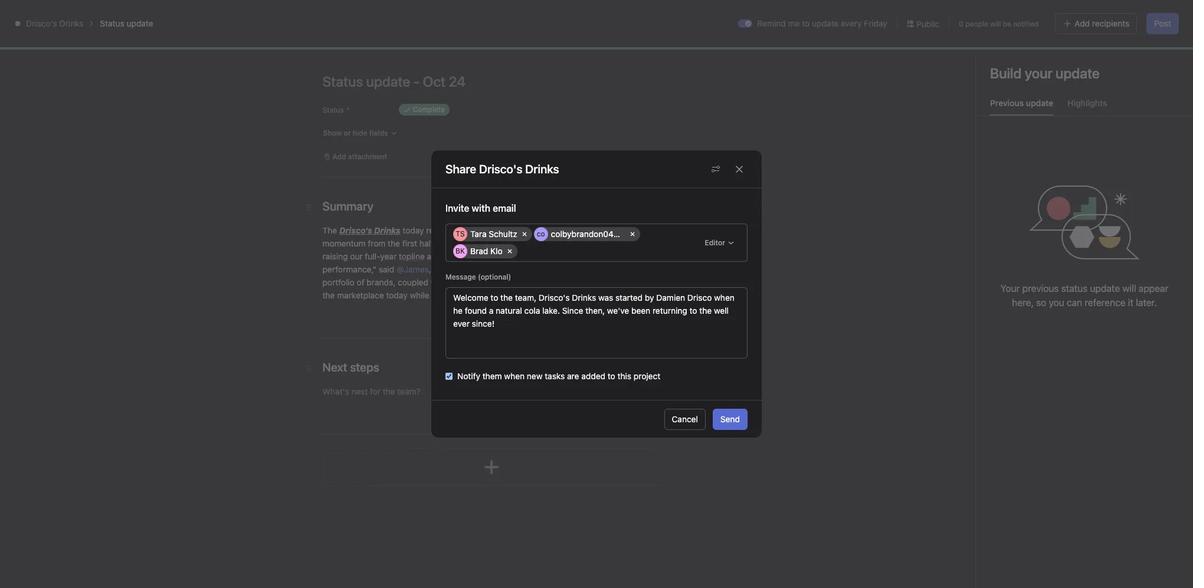 Task type: vqa. For each thing, say whether or not it's contained in the screenshot.
mark complete CHECKBOX
no



Task type: describe. For each thing, give the bounding box(es) containing it.
notified
[[1014, 19, 1039, 28]]

the up bottom-
[[446, 238, 458, 249]]

send button
[[713, 409, 748, 430]]

of down guidance at the top of page
[[508, 264, 516, 274]]

*
[[346, 106, 350, 115]]

bk
[[456, 247, 465, 256]]

calendar
[[383, 74, 418, 84]]

brands,
[[367, 277, 396, 287]]

reported
[[426, 225, 459, 236]]

your previous status update will appear here, so you can reference it later.
[[1001, 283, 1169, 308]]

people
[[966, 19, 989, 28]]

add recipients button
[[1056, 13, 1138, 34]]

and up ,
[[427, 251, 441, 261]]

tara schultz
[[470, 229, 518, 239]]

today reported third quarter 2023 results, reflecting continued momentum from the first half of the year. "we delivered an overall solid quarter and are raising our full-year topline and bottom-line guidance in light of our year-to-date performance," said
[[323, 225, 656, 274]]

left
[[997, 14, 1008, 22]]

colbybrandon04@gmail.com
[[551, 229, 660, 239]]

send
[[721, 414, 740, 424]]

project permissions image
[[711, 164, 721, 174]]

to right me
[[802, 18, 810, 28]]

to-
[[600, 251, 611, 261]]

win
[[637, 277, 650, 287]]

what's in my trial? button
[[1015, 6, 1087, 22]]

tab list containing previous update
[[976, 97, 1194, 116]]

invite with email
[[446, 203, 516, 214]]

build your update
[[991, 65, 1100, 81]]

1 horizontal spatial drisco's
[[339, 225, 372, 236]]

Section title text field
[[323, 359, 379, 376]]

22 minutes ago
[[988, 198, 1039, 207]]

chairman
[[434, 264, 470, 274]]

recipients
[[1093, 18, 1130, 28]]

editor
[[705, 238, 725, 247]]

add billing info button
[[1094, 6, 1155, 22]]

are inside today reported third quarter 2023 results, reflecting continued momentum from the first half of the year. "we delivered an overall solid quarter and are raising our full-year topline and bottom-line guidance in light of our year-to-date performance," said
[[642, 238, 654, 249]]

notify
[[457, 371, 480, 381]]

date
[[611, 251, 628, 261]]

the right for
[[549, 290, 562, 300]]

guidance
[[490, 251, 525, 261]]

remove section image
[[651, 367, 658, 374]]

so
[[1037, 298, 1047, 308]]

link
[[604, 381, 618, 391]]

trial?
[[1066, 9, 1082, 18]]

status for status *
[[323, 106, 344, 115]]

2023
[[511, 225, 531, 236]]

remind me to update every friday switch
[[739, 19, 753, 28]]

what's for what's in my trial?
[[1021, 9, 1044, 18]]

row inside share drisco's drinks dialog
[[453, 227, 700, 261]]

and down continued
[[625, 238, 639, 249]]

tara
[[470, 229, 487, 239]]

every
[[841, 18, 862, 28]]

status
[[1062, 283, 1088, 294]]

drisco's drinks link
[[26, 18, 83, 28]]

also
[[432, 290, 447, 300]]

it
[[1128, 298, 1134, 308]]

close this dialog image
[[735, 164, 744, 174]]

ceo
[[489, 264, 506, 274]]

larger
[[499, 394, 521, 404]]

drisco's drinks
[[479, 162, 559, 176]]

of inside . "our leading portfolio of brands, coupled with an aligned and motivated system, positions us to win in the marketplace today while also laying the groundwork for the long term."
[[357, 277, 365, 287]]

minutes
[[998, 198, 1025, 207]]

invite
[[446, 203, 470, 214]]

home link
[[7, 36, 135, 55]]

highlights
[[1068, 98, 1108, 108]]

brad
[[470, 246, 488, 256]]

positions
[[579, 277, 613, 287]]

22
[[988, 198, 996, 207]]

status update
[[100, 18, 153, 28]]

notify them when new tasks are added to this project
[[457, 371, 661, 381]]

drisco's drinks
[[26, 18, 83, 28]]

@james
[[397, 264, 429, 274]]

topline
[[399, 251, 425, 261]]

for
[[536, 290, 547, 300]]

coupled
[[398, 277, 429, 287]]

the
[[323, 225, 337, 236]]

tasks
[[545, 371, 565, 381]]

an inside today reported third quarter 2023 results, reflecting continued momentum from the first half of the year. "we delivered an overall solid quarter and are raising our full-year topline and bottom-line guidance in light of our year-to-date performance," said
[[536, 238, 546, 249]]

line
[[475, 251, 488, 261]]

are inside dialog
[[567, 371, 579, 381]]

1 our from the left
[[350, 251, 363, 261]]

previous
[[1023, 283, 1059, 294]]

remind
[[758, 18, 786, 28]]

with email
[[472, 203, 516, 214]]

groundwork
[[489, 290, 534, 300]]

status *
[[323, 106, 350, 115]]

colbybrandon04@gmail.com cell
[[534, 227, 660, 241]]

when
[[504, 371, 525, 381]]

from
[[368, 238, 386, 249]]

system,
[[547, 277, 577, 287]]

performance,"
[[323, 264, 377, 274]]

and inside . "our leading portfolio of brands, coupled with an aligned and motivated system, positions us to win in the marketplace today while also laying the groundwork for the long term."
[[490, 277, 505, 287]]

share drisco's drinks
[[446, 162, 559, 176]]

co
[[537, 230, 545, 238]]

to inside share drisco's drinks dialog
[[608, 371, 616, 381]]

0 people will be notified
[[959, 19, 1039, 28]]

remind me to update every friday
[[758, 18, 888, 28]]

previous update
[[991, 98, 1054, 108]]

post
[[1155, 18, 1172, 28]]

1 vertical spatial quarter
[[595, 238, 623, 249]]

2 our from the left
[[565, 251, 578, 261]]

me
[[788, 18, 800, 28]]

cancel
[[672, 414, 698, 424]]

continued
[[602, 225, 640, 236]]

aligned
[[460, 277, 488, 287]]

said
[[379, 264, 394, 274]]



Task type: locate. For each thing, give the bounding box(es) containing it.
tab list
[[976, 97, 1194, 116]]

in right the "win" at the top right of the page
[[652, 277, 659, 287]]

1 horizontal spatial in
[[652, 277, 659, 287]]

timeline link
[[317, 73, 359, 86]]

1 vertical spatial in
[[528, 251, 534, 261]]

0 horizontal spatial an
[[449, 277, 458, 287]]

1 horizontal spatial a
[[675, 381, 679, 391]]

in left the light in the top of the page
[[528, 251, 534, 261]]

what's the status?
[[973, 106, 1073, 120]]

25 days left
[[969, 14, 1008, 22]]

of up 'marketplace'
[[357, 277, 365, 287]]

1 horizontal spatial will
[[1123, 283, 1137, 294]]

1 horizontal spatial our
[[565, 251, 578, 261]]

1 vertical spatial are
[[567, 371, 579, 381]]

Project description title text field
[[318, 117, 429, 142]]

share drisco's drinks dialog
[[432, 151, 762, 438]]

or
[[533, 381, 541, 391]]

project inside connect or create a goal to link this project to a larger purpose.
[[636, 381, 663, 391]]

1 horizontal spatial an
[[536, 238, 546, 249]]

0 vertical spatial in
[[1046, 9, 1052, 18]]

1 vertical spatial today
[[386, 290, 408, 300]]

1 horizontal spatial add
[[1100, 9, 1113, 18]]

a
[[569, 381, 574, 391], [675, 381, 679, 391]]

1 horizontal spatial what's
[[1021, 9, 1044, 18]]

2 vertical spatial in
[[652, 277, 659, 287]]

your
[[1001, 283, 1020, 294]]

our up performance,"
[[350, 251, 363, 261]]

light
[[537, 251, 553, 261]]

0 horizontal spatial a
[[569, 381, 574, 391]]

Message (optional) text field
[[446, 287, 748, 359]]

today down the brands,
[[386, 290, 408, 300]]

an down "chairman"
[[449, 277, 458, 287]]

row containing tara schultz
[[453, 227, 700, 261]]

@james link
[[397, 264, 429, 274]]

0 vertical spatial status
[[100, 18, 124, 28]]

25
[[969, 14, 978, 22]]

@james , chairman and ceo of
[[397, 264, 518, 274]]

cancel button
[[664, 409, 706, 430]]

"we
[[481, 238, 497, 249]]

0 vertical spatial are
[[642, 238, 654, 249]]

an up the light in the top of the page
[[536, 238, 546, 249]]

add to starred image
[[300, 45, 309, 55]]

project right link
[[634, 371, 661, 381]]

be
[[1003, 19, 1012, 28]]

add inside add billing info button
[[1100, 9, 1113, 18]]

klo
[[491, 246, 503, 256]]

a left 'goal' on the left bottom of the page
[[569, 381, 574, 391]]

results,
[[534, 225, 562, 236]]

project roles
[[325, 257, 391, 270]]

what's for what's the status?
[[973, 106, 1011, 120]]

status for status update
[[100, 18, 124, 28]]

delivered
[[499, 238, 534, 249]]

1 vertical spatial drinks
[[374, 225, 401, 236]]

0 horizontal spatial will
[[991, 19, 1001, 28]]

this inside connect or create a goal to link this project to a larger purpose.
[[620, 381, 634, 391]]

list box
[[457, 5, 741, 24]]

editor button
[[700, 235, 740, 251]]

home
[[31, 40, 53, 50]]

workflow link
[[432, 73, 478, 86]]

workflow
[[442, 74, 478, 84]]

2 horizontal spatial in
[[1046, 9, 1052, 18]]

ts
[[456, 230, 465, 238]]

to right added
[[608, 371, 616, 381]]

drisco's up home
[[26, 18, 57, 28]]

drinks up home link
[[59, 18, 83, 28]]

what's down build on the top of page
[[973, 106, 1011, 120]]

third
[[462, 225, 479, 236]]

None text field
[[191, 40, 277, 61]]

add report section image
[[482, 458, 501, 477]]

goal
[[576, 381, 592, 391]]

0 horizontal spatial quarter
[[481, 225, 509, 236]]

list image
[[163, 43, 177, 57]]

1 a from the left
[[569, 381, 574, 391]]

Section title text field
[[323, 198, 374, 215]]

row
[[453, 227, 700, 261]]

the up year
[[388, 238, 400, 249]]

in inside today reported third quarter 2023 results, reflecting continued momentum from the first half of the year. "we delivered an overall solid quarter and are raising our full-year topline and bottom-line guidance in light of our year-to-date performance," said
[[528, 251, 534, 261]]

quarter up to-
[[595, 238, 623, 249]]

project down remove section image
[[636, 381, 663, 391]]

in inside . "our leading portfolio of brands, coupled with an aligned and motivated system, positions us to win in the marketplace today while also laying the groundwork for the long term."
[[652, 277, 659, 287]]

0
[[959, 19, 964, 28]]

0 vertical spatial an
[[536, 238, 546, 249]]

0 horizontal spatial are
[[567, 371, 579, 381]]

0 vertical spatial will
[[991, 19, 1001, 28]]

and down line
[[472, 264, 487, 274]]

will inside your previous status update will appear here, so you can reference it later.
[[1123, 283, 1137, 294]]

the down aligned
[[474, 290, 486, 300]]

info
[[1137, 9, 1149, 18]]

tara schultz cell
[[453, 227, 532, 241]]

1 horizontal spatial drinks
[[374, 225, 401, 236]]

today up first
[[403, 225, 424, 236]]

quarter up '"we'
[[481, 225, 509, 236]]

us
[[616, 277, 625, 287]]

status up home link
[[100, 18, 124, 28]]

public
[[917, 19, 940, 29]]

0 horizontal spatial drisco's
[[26, 18, 57, 28]]

0 vertical spatial what's
[[1021, 9, 1044, 18]]

laying
[[450, 290, 472, 300]]

to
[[802, 18, 810, 28], [627, 277, 634, 287], [608, 371, 616, 381], [595, 381, 602, 391], [665, 381, 673, 391]]

1 horizontal spatial status
[[323, 106, 344, 115]]

0 horizontal spatial in
[[528, 251, 534, 261]]

year-
[[580, 251, 600, 261]]

connect or create a goal to link this project to a larger purpose.
[[499, 381, 679, 404]]

0 horizontal spatial drinks
[[59, 18, 83, 28]]

add for add recipients
[[1075, 18, 1090, 28]]

are right tasks
[[567, 371, 579, 381]]

add inside add recipients button
[[1075, 18, 1090, 28]]

long
[[564, 290, 580, 300]]

today inside today reported third quarter 2023 results, reflecting continued momentum from the first half of the year. "we delivered an overall solid quarter and are raising our full-year topline and bottom-line guidance in light of our year-to-date performance," said
[[403, 225, 424, 236]]

while
[[410, 290, 430, 300]]

project inside share drisco's drinks dialog
[[634, 371, 661, 381]]

and down ceo
[[490, 277, 505, 287]]

overall
[[548, 238, 573, 249]]

here,
[[1012, 298, 1034, 308]]

1 horizontal spatial are
[[642, 238, 654, 249]]

a up cancel
[[675, 381, 679, 391]]

the down portfolio
[[323, 290, 335, 300]]

will up it
[[1123, 283, 1137, 294]]

connected goals
[[325, 339, 415, 353]]

0 vertical spatial today
[[403, 225, 424, 236]]

1 vertical spatial an
[[449, 277, 458, 287]]

year.
[[461, 238, 479, 249]]

reflecting
[[564, 225, 600, 236]]

2 a from the left
[[675, 381, 679, 391]]

add recipients
[[1075, 18, 1130, 28]]

status
[[100, 18, 124, 28], [323, 106, 344, 115]]

drisco's up momentum
[[339, 225, 372, 236]]

of right half
[[436, 238, 444, 249]]

to left link
[[595, 381, 602, 391]]

Title of update text field
[[323, 68, 677, 94]]

message
[[446, 273, 476, 282]]

connect
[[499, 381, 531, 391]]

new
[[527, 371, 543, 381]]

0 vertical spatial drinks
[[59, 18, 83, 28]]

1 vertical spatial drisco's
[[339, 225, 372, 236]]

(optional)
[[478, 273, 511, 282]]

the drisco's drinks
[[323, 225, 401, 236]]

calendar link
[[374, 73, 418, 86]]

today inside . "our leading portfolio of brands, coupled with an aligned and motivated system, positions us to win in the marketplace today while also laying the groundwork for the long term."
[[386, 290, 408, 300]]

1 horizontal spatial quarter
[[595, 238, 623, 249]]

of down the overall
[[555, 251, 563, 261]]

Notify them when new tasks are added to this project checkbox
[[446, 373, 453, 380]]

in left 'my'
[[1046, 9, 1052, 18]]

status left '*'
[[323, 106, 344, 115]]

are up the "win" at the top right of the page
[[642, 238, 654, 249]]

to right us
[[627, 277, 634, 287]]

my
[[1054, 9, 1064, 18]]

brad klo cell
[[453, 244, 517, 259]]

this inside share drisco's drinks dialog
[[618, 371, 632, 381]]

what's in my trial?
[[1021, 9, 1082, 18]]

.
[[579, 264, 581, 274]]

an inside . "our leading portfolio of brands, coupled with an aligned and motivated system, positions us to win in the marketplace today while also laying the groundwork for the long term."
[[449, 277, 458, 287]]

1 vertical spatial will
[[1123, 283, 1137, 294]]

brad klo
[[470, 246, 503, 256]]

1 vertical spatial status
[[323, 106, 344, 115]]

0 vertical spatial drisco's
[[26, 18, 57, 28]]

term."
[[583, 290, 605, 300]]

motivated
[[507, 277, 545, 287]]

share
[[446, 162, 477, 176]]

reference
[[1085, 298, 1126, 308]]

0 horizontal spatial status
[[100, 18, 124, 28]]

0 horizontal spatial our
[[350, 251, 363, 261]]

add for add billing info
[[1100, 9, 1113, 18]]

what's inside button
[[1021, 9, 1044, 18]]

0 horizontal spatial add
[[1075, 18, 1090, 28]]

what's up notified at the right top
[[1021, 9, 1044, 18]]

timeline
[[326, 74, 359, 84]]

half
[[420, 238, 434, 249]]

will left the "be"
[[991, 19, 1001, 28]]

and
[[625, 238, 639, 249], [427, 251, 441, 261], [472, 264, 487, 274], [490, 277, 505, 287]]

days
[[980, 14, 995, 22]]

our down the overall
[[565, 251, 578, 261]]

can
[[1067, 298, 1083, 308]]

Invite with email text field
[[519, 244, 528, 259]]

0 vertical spatial quarter
[[481, 225, 509, 236]]

are
[[642, 238, 654, 249], [567, 371, 579, 381]]

0 horizontal spatial what's
[[973, 106, 1011, 120]]

in inside what's in my trial? button
[[1046, 9, 1052, 18]]

update inside your previous status update will appear here, so you can reference it later.
[[1091, 283, 1121, 294]]

1 vertical spatial what's
[[973, 106, 1011, 120]]

add billing info
[[1100, 9, 1149, 18]]

solid
[[575, 238, 593, 249]]

to inside . "our leading portfolio of brands, coupled with an aligned and motivated system, positions us to win in the marketplace today while also laying the groundwork for the long term."
[[627, 277, 634, 287]]

drinks up from
[[374, 225, 401, 236]]

this
[[618, 371, 632, 381], [620, 381, 634, 391]]

build
[[991, 65, 1022, 81]]

to up cancel
[[665, 381, 673, 391]]

first
[[402, 238, 417, 249]]



